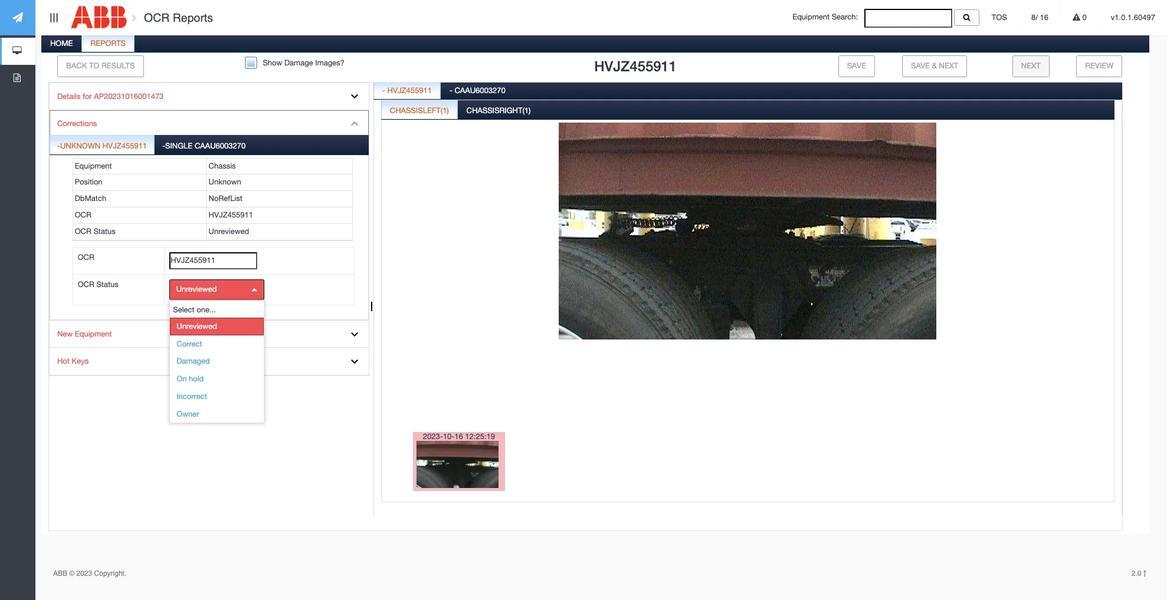 Task type: vqa. For each thing, say whether or not it's contained in the screenshot.
Back to Results 'Button'
yes



Task type: describe. For each thing, give the bounding box(es) containing it.
equipment search:
[[793, 13, 864, 21]]

abb © 2023 copyright.
[[53, 570, 126, 578]]

2.0
[[1132, 570, 1143, 578]]

damaged option
[[170, 353, 264, 371]]

equipment for equipment
[[75, 161, 112, 170]]

hvjz455911 tab list
[[40, 32, 1149, 539]]

one...
[[197, 306, 216, 315]]

1 vertical spatial status
[[96, 280, 118, 289]]

1 horizontal spatial unknown
[[209, 178, 241, 187]]

details for ap20231016001473 link
[[50, 83, 369, 110]]

- caau6003270 link
[[441, 80, 514, 103]]

chassisright(1)
[[467, 106, 531, 115]]

8/ 16 button
[[1020, 0, 1060, 35]]

on hold option
[[170, 371, 264, 388]]

images?
[[315, 58, 345, 67]]

damaged
[[177, 357, 210, 366]]

menu inside hvjz455911 tab list
[[49, 82, 369, 376]]

home link
[[42, 32, 81, 56]]

tab list containing -unknown hvjz455911
[[50, 135, 369, 320]]

hot keys link
[[50, 348, 369, 376]]

16 inside dropdown button
[[1040, 13, 1049, 22]]

unreviewed inside option
[[177, 322, 217, 331]]

details for ap20231016001473
[[57, 92, 164, 101]]

new
[[57, 330, 73, 339]]

search image
[[963, 14, 970, 21]]

tab list containing - hvjz455911
[[373, 80, 1122, 539]]

back to results button
[[57, 55, 144, 77]]

save & next button
[[902, 55, 967, 77]]

tos button
[[980, 0, 1019, 35]]

select one...
[[173, 306, 216, 315]]

2023-
[[423, 432, 443, 441]]

long arrow up image
[[1143, 571, 1147, 578]]

incorrect option
[[170, 388, 264, 406]]

equipment for equipment search:
[[793, 13, 830, 21]]

- for - hvjz455911
[[382, 86, 385, 95]]

row group inside 'menu item'
[[73, 159, 353, 241]]

on
[[177, 375, 187, 384]]

on hold
[[177, 375, 204, 384]]

0 vertical spatial unreviewed
[[209, 227, 249, 236]]

keys
[[72, 357, 89, 366]]

2 vertical spatial equipment
[[75, 330, 112, 339]]

0 vertical spatial ocr status
[[75, 227, 116, 236]]

corrections link
[[50, 110, 369, 138]]

unreviewed inside list box
[[176, 285, 217, 294]]

hot
[[57, 357, 70, 366]]

back to results
[[66, 61, 135, 70]]

results
[[101, 61, 135, 70]]

review button
[[1076, 55, 1122, 77]]

save button
[[838, 55, 875, 77]]

reports inside hvjz455911 tab list
[[90, 39, 126, 48]]

1 vertical spatial ocr status
[[78, 280, 118, 289]]

bars image
[[48, 13, 59, 22]]

- hvjz455911 link
[[374, 80, 440, 103]]

©
[[69, 570, 74, 578]]

show
[[263, 58, 282, 67]]

2023
[[76, 570, 92, 578]]

dbmatch
[[75, 194, 106, 203]]

unreviewed option
[[170, 318, 264, 336]]

- for - caau6003270
[[450, 86, 452, 95]]

hold
[[189, 375, 204, 384]]

hot keys
[[57, 357, 89, 366]]

next button
[[1012, 55, 1049, 77]]

caau6003270 inside 'menu item'
[[195, 141, 246, 150]]

next inside button
[[939, 61, 958, 70]]

status inside row group
[[93, 227, 116, 236]]

tab list containing chassisleft(1)
[[381, 100, 1115, 536]]

chassisleft(1) link
[[382, 100, 457, 123]]

- caau6003270
[[450, 86, 506, 95]]

chassis
[[209, 161, 236, 170]]

review
[[1085, 61, 1114, 70]]

details
[[57, 92, 81, 101]]



Task type: locate. For each thing, give the bounding box(es) containing it.
equipment inside 'menu item'
[[75, 161, 112, 170]]

menu item
[[50, 110, 369, 321]]

unreviewed down select one...
[[177, 322, 217, 331]]

1 vertical spatial 16
[[455, 432, 463, 441]]

v1.0.1.60497 button
[[1099, 0, 1167, 35]]

16 inside hvjz455911 tab list
[[455, 432, 463, 441]]

owner
[[177, 410, 199, 419]]

corrections
[[57, 119, 97, 128]]

ocr
[[144, 11, 170, 24], [75, 211, 91, 220], [75, 227, 91, 236], [78, 253, 94, 262], [78, 280, 94, 289]]

- for -single caau6003270
[[162, 141, 165, 150]]

unknown
[[60, 141, 100, 150], [209, 178, 241, 187]]

save down search:
[[847, 61, 866, 70]]

equipment up the 'position'
[[75, 161, 112, 170]]

list box
[[170, 318, 264, 529]]

caau6003270 up chassis
[[195, 141, 246, 150]]

next down 8/
[[1021, 61, 1041, 70]]

10-
[[443, 432, 455, 441]]

correct
[[177, 340, 202, 349]]

abb
[[53, 570, 67, 578]]

back
[[66, 61, 87, 70]]

save left & on the top right of the page
[[911, 61, 930, 70]]

2 save from the left
[[911, 61, 930, 70]]

caau6003270
[[455, 86, 506, 95], [195, 141, 246, 150]]

row group
[[73, 159, 353, 241]]

list box containing unreviewed
[[170, 318, 264, 529]]

status
[[93, 227, 116, 236], [96, 280, 118, 289]]

tab list
[[373, 80, 1122, 539], [381, 100, 1115, 536], [50, 135, 369, 320]]

damage
[[284, 58, 313, 67]]

owner option
[[170, 406, 264, 424]]

-single caau6003270
[[162, 141, 246, 150]]

0 horizontal spatial unknown
[[60, 141, 100, 150]]

tos
[[992, 13, 1007, 22]]

0 button
[[1061, 0, 1099, 35]]

menu containing details for ap20231016001473
[[49, 82, 369, 376]]

1 next from the left
[[939, 61, 958, 70]]

2 next from the left
[[1021, 61, 1041, 70]]

&
[[932, 61, 937, 70]]

unreviewed up select one...
[[176, 285, 217, 294]]

0 vertical spatial reports
[[173, 11, 213, 24]]

16
[[1040, 13, 1049, 22], [455, 432, 463, 441]]

show damage images?
[[263, 58, 345, 67]]

0 horizontal spatial 16
[[455, 432, 463, 441]]

select
[[173, 306, 194, 315]]

0 vertical spatial 16
[[1040, 13, 1049, 22]]

- hvjz455911
[[382, 86, 432, 95]]

0 vertical spatial caau6003270
[[455, 86, 506, 95]]

menu item containing corrections
[[50, 110, 369, 321]]

caau6003270 up chassisright(1)
[[455, 86, 506, 95]]

save
[[847, 61, 866, 70], [911, 61, 930, 70]]

16 left 12:25:19 at bottom left
[[455, 432, 463, 441]]

chassisleft(1)
[[390, 106, 449, 115]]

to
[[89, 61, 99, 70]]

1 vertical spatial unreviewed
[[176, 285, 217, 294]]

save for save
[[847, 61, 866, 70]]

save inside 'button'
[[847, 61, 866, 70]]

1 vertical spatial equipment
[[75, 161, 112, 170]]

save & next
[[911, 61, 958, 70]]

search:
[[832, 13, 858, 21]]

chassisright(1) link
[[458, 100, 539, 123]]

unreviewed down noreflist
[[209, 227, 249, 236]]

correct option
[[170, 336, 264, 353]]

equipment
[[793, 13, 830, 21], [75, 161, 112, 170], [75, 330, 112, 339]]

menu item inside hvjz455911 tab list
[[50, 110, 369, 321]]

0 horizontal spatial caau6003270
[[195, 141, 246, 150]]

8/ 16
[[1031, 13, 1049, 22]]

- for -unknown hvjz455911
[[57, 141, 60, 150]]

incorrect
[[177, 392, 207, 401]]

next
[[939, 61, 958, 70], [1021, 61, 1041, 70]]

0 vertical spatial unknown
[[60, 141, 100, 150]]

unreviewed list box
[[169, 280, 265, 300]]

8/
[[1031, 13, 1038, 22]]

single
[[165, 141, 193, 150]]

2 vertical spatial unreviewed
[[177, 322, 217, 331]]

save inside button
[[911, 61, 930, 70]]

-unknown hvjz455911 link
[[50, 135, 154, 154]]

status down dbmatch
[[93, 227, 116, 236]]

reports
[[173, 11, 213, 24], [90, 39, 126, 48]]

row group containing equipment
[[73, 159, 353, 241]]

position
[[75, 178, 102, 187]]

1 save from the left
[[847, 61, 866, 70]]

0
[[1080, 13, 1087, 22]]

1 vertical spatial unknown
[[209, 178, 241, 187]]

next right & on the top right of the page
[[939, 61, 958, 70]]

0 horizontal spatial next
[[939, 61, 958, 70]]

reports link
[[82, 32, 134, 56]]

unreviewed
[[209, 227, 249, 236], [176, 285, 217, 294], [177, 322, 217, 331]]

copyright.
[[94, 570, 126, 578]]

unknown inside the -unknown hvjz455911 link
[[60, 141, 100, 150]]

1 horizontal spatial next
[[1021, 61, 1041, 70]]

v1.0.1.60497
[[1111, 13, 1155, 22]]

1 horizontal spatial 16
[[1040, 13, 1049, 22]]

hvjz455911
[[594, 58, 677, 74], [387, 86, 432, 95], [102, 141, 147, 150], [209, 211, 253, 220]]

hvjz455911 inside row group
[[209, 211, 253, 220]]

status up "new equipment"
[[96, 280, 118, 289]]

equipment left search:
[[793, 13, 830, 21]]

new equipment link
[[50, 321, 369, 348]]

1 horizontal spatial caau6003270
[[455, 86, 506, 95]]

2023-10-16 12:25:19
[[423, 432, 495, 441]]

16 right 8/
[[1040, 13, 1049, 22]]

home
[[50, 39, 73, 48]]

unknown up noreflist
[[209, 178, 241, 187]]

unknown down corrections
[[60, 141, 100, 150]]

0 vertical spatial status
[[93, 227, 116, 236]]

1 horizontal spatial save
[[911, 61, 930, 70]]

1 horizontal spatial reports
[[173, 11, 213, 24]]

ocr status down dbmatch
[[75, 227, 116, 236]]

ocr status
[[75, 227, 116, 236], [78, 280, 118, 289]]

0 horizontal spatial reports
[[90, 39, 126, 48]]

0 horizontal spatial save
[[847, 61, 866, 70]]

1 vertical spatial caau6003270
[[195, 141, 246, 150]]

12:25:19
[[465, 432, 495, 441]]

menu
[[49, 82, 369, 376]]

for
[[83, 92, 92, 101]]

warning image
[[1073, 14, 1080, 21]]

None field
[[864, 9, 952, 28], [169, 252, 257, 269], [864, 9, 952, 28], [169, 252, 257, 269]]

ocr reports
[[141, 11, 213, 24]]

next inside 'button'
[[1021, 61, 1041, 70]]

new equipment
[[57, 330, 112, 339]]

ocr status up "new equipment"
[[78, 280, 118, 289]]

0 vertical spatial equipment
[[793, 13, 830, 21]]

equipment right new
[[75, 330, 112, 339]]

-single caau6003270 link
[[155, 135, 253, 154]]

save for save & next
[[911, 61, 930, 70]]

1 vertical spatial reports
[[90, 39, 126, 48]]

-
[[382, 86, 385, 95], [450, 86, 452, 95], [57, 141, 60, 150], [162, 141, 165, 150]]

-unknown hvjz455911
[[57, 141, 147, 150]]

noreflist
[[209, 194, 242, 203]]

navigation
[[0, 0, 35, 92]]

ap20231016001473
[[94, 92, 164, 101]]



